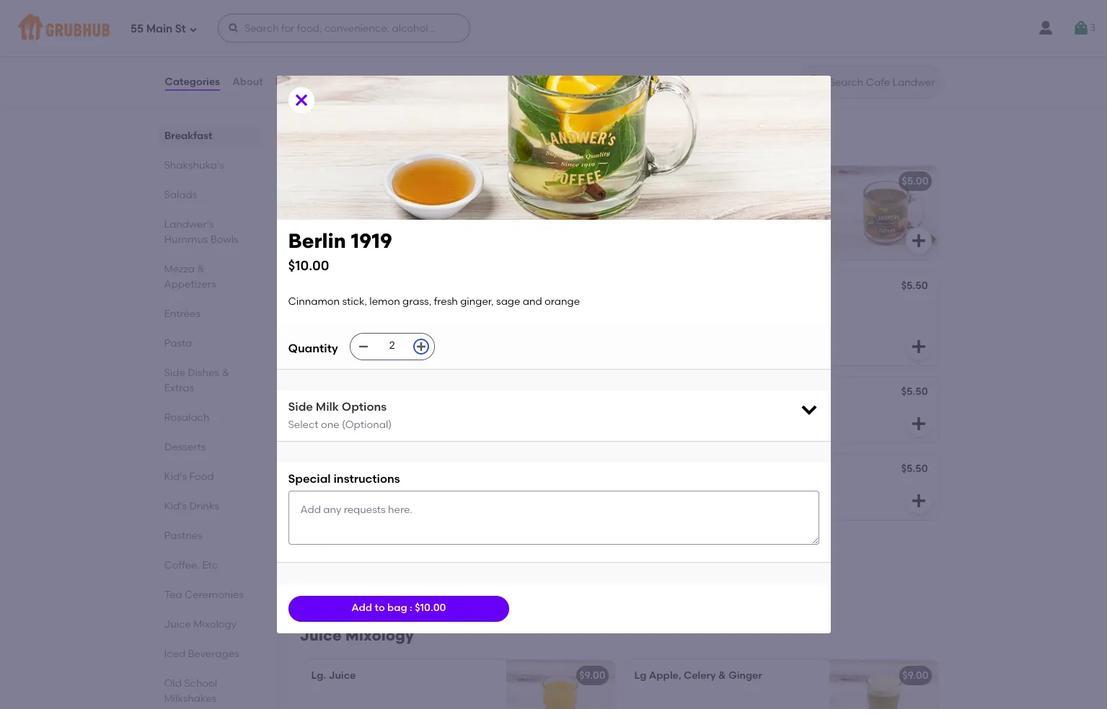 Task type: describe. For each thing, give the bounding box(es) containing it.
old
[[164, 678, 182, 690]]

and inside cinnamon stick, lemon grass, fresh ginger, sage and orange button
[[374, 316, 393, 329]]

nutmeg)
[[680, 225, 722, 237]]

$5.00 for house blend tea
[[902, 175, 929, 188]]

ginger, inside 'cinnamon stick, fresh ginger, mint and the landwer mix (cinnamon, cloves, & nutmeg)'
[[742, 196, 776, 208]]

blend
[[668, 175, 696, 188]]

coffee, etc tab
[[164, 558, 254, 574]]

landwer's hummus bowls
[[164, 219, 239, 246]]

quantity
[[288, 342, 338, 356]]

entrées tab
[[164, 307, 254, 322]]

about
[[232, 76, 263, 88]]

kid's drinks
[[164, 501, 219, 513]]

milk
[[316, 400, 339, 414]]

side for milk
[[288, 400, 313, 414]]

& inside 'cinnamon stick, fresh ginger, mint and the landwer mix (cinnamon, cloves, & nutmeg)'
[[670, 225, 678, 237]]

categories
[[165, 76, 220, 88]]

breakfast tab
[[164, 128, 254, 144]]

to
[[375, 603, 385, 615]]

rosalach tab
[[164, 411, 254, 426]]

kid's food
[[164, 471, 214, 483]]

kid's drinks tab
[[164, 499, 254, 514]]

vanilla roobios
[[311, 542, 388, 554]]

fresh mint tea image
[[506, 166, 614, 260]]

coffee,
[[164, 560, 200, 572]]

entrées
[[164, 308, 201, 320]]

cinnamon stick, lemon grass, fresh ginger, sage and orange inside button
[[311, 302, 481, 329]]

mint
[[340, 175, 362, 188]]

berlin 1919 $10.00
[[288, 229, 392, 274]]

mix
[[728, 210, 745, 223]]

beverages
[[188, 649, 239, 661]]

house blend tea
[[635, 175, 716, 188]]

kid's for kid's drinks
[[164, 501, 187, 513]]

0 vertical spatial ginger
[[311, 465, 345, 477]]

pasta tab
[[164, 336, 254, 351]]

english
[[635, 387, 670, 400]]

matcha button
[[303, 9, 614, 102]]

& inside mezza & appetizers
[[197, 263, 205, 276]]

milkshakes
[[164, 693, 217, 706]]

stick, for 'berlin 1919' image
[[365, 302, 390, 314]]

appetizers
[[164, 278, 216, 291]]

fresh inside button
[[457, 302, 481, 314]]

stick, for house blend tea image
[[689, 196, 714, 208]]

bowls
[[211, 234, 239, 246]]

orange inside cinnamon stick, lemon grass, fresh ginger, sage and orange
[[396, 316, 431, 329]]

juice up lg.
[[300, 627, 342, 645]]

kid's food tab
[[164, 470, 254, 485]]

berlin
[[288, 229, 346, 254]]

2 $5.50 button from the top
[[626, 455, 938, 520]]

1 vertical spatial and
[[523, 296, 542, 308]]

lg. juice image
[[506, 661, 614, 710]]

side for dishes
[[164, 367, 185, 380]]

1919
[[351, 229, 392, 254]]

breakfast inside tab
[[164, 130, 212, 142]]

house blend tea image
[[829, 166, 938, 260]]

juice right lg.
[[329, 670, 356, 683]]

cloves,
[[635, 225, 668, 237]]

landwer's
[[164, 219, 214, 231]]

cinnamon stick, fresh ginger, mint and the landwer mix (cinnamon, cloves, & nutmeg)
[[635, 196, 803, 237]]

coffee, etc
[[164, 560, 218, 572]]

reviews button
[[275, 56, 316, 108]]

lg apple, celery & ginger
[[635, 670, 763, 683]]

1 horizontal spatial juice mixology
[[300, 627, 414, 645]]

special
[[288, 473, 331, 487]]

0 vertical spatial orange
[[545, 296, 580, 308]]

tea ceremonies inside tab
[[164, 589, 244, 602]]

english breakfast
[[635, 387, 720, 400]]

side dishes & extras
[[164, 367, 229, 395]]

berry
[[355, 387, 381, 400]]

matcha
[[311, 18, 350, 30]]

crimson berry
[[311, 387, 381, 400]]

pasta
[[164, 338, 192, 350]]

cinnamon for house blend tea image
[[635, 196, 686, 208]]

(cinnamon,
[[748, 210, 803, 223]]

lg apple, celery & ginger image
[[829, 661, 938, 710]]

lg
[[635, 670, 647, 683]]

main
[[146, 22, 173, 35]]

iced beverages
[[164, 649, 239, 661]]

tea right mint
[[364, 175, 382, 188]]

categories button
[[164, 56, 221, 108]]

drinks
[[189, 501, 219, 513]]

matcha image
[[506, 9, 614, 102]]

old school milkshakes
[[164, 678, 217, 706]]

fresh inside 'cinnamon stick, fresh ginger, mint and the landwer mix (cinnamon, cloves, & nutmeg)'
[[716, 196, 740, 208]]

old school milkshakes tab
[[164, 677, 254, 707]]

grass, inside button
[[426, 302, 455, 314]]

add
[[352, 603, 372, 615]]

desserts tab
[[164, 440, 254, 455]]

1 horizontal spatial mixology
[[345, 627, 414, 645]]

sage inside cinnamon stick, lemon grass, fresh ginger, sage and orange button
[[347, 316, 371, 329]]

:
[[410, 603, 413, 615]]

school
[[184, 678, 217, 690]]

desserts
[[164, 442, 206, 454]]

tea inside tab
[[164, 589, 182, 602]]

instructions
[[334, 473, 400, 487]]

about button
[[232, 56, 264, 108]]

crimson
[[311, 387, 353, 400]]

bag
[[387, 603, 407, 615]]

salads
[[164, 189, 197, 201]]

lg. juice
[[311, 670, 356, 683]]

3
[[1090, 22, 1096, 34]]

1 vertical spatial ginger,
[[460, 296, 494, 308]]

iced beverages tab
[[164, 647, 254, 662]]



Task type: vqa. For each thing, say whether or not it's contained in the screenshot.
2nd drizzle from the left
no



Task type: locate. For each thing, give the bounding box(es) containing it.
side
[[164, 367, 185, 380], [288, 400, 313, 414]]

& up appetizers
[[197, 263, 205, 276]]

special instructions
[[288, 473, 400, 487]]

1 vertical spatial $10.00
[[415, 603, 446, 615]]

ceremonies
[[331, 132, 422, 150], [184, 589, 244, 602]]

kid's inside tab
[[164, 501, 187, 513]]

0 horizontal spatial tea ceremonies
[[164, 589, 244, 602]]

1 horizontal spatial sage
[[496, 296, 520, 308]]

55 main st
[[131, 22, 186, 35]]

mixology
[[193, 619, 237, 631], [345, 627, 414, 645]]

breakfast right english
[[672, 387, 720, 400]]

juice mixology inside tab
[[164, 619, 237, 631]]

fresh
[[716, 196, 740, 208], [434, 296, 458, 308], [457, 302, 481, 314]]

$9.00 for lg. juice
[[579, 670, 606, 683]]

& inside side dishes & extras
[[222, 367, 229, 380]]

st
[[175, 22, 186, 35]]

tea up fresh
[[300, 132, 327, 150]]

$9.00 for lg apple, celery & ginger
[[903, 670, 929, 683]]

side inside side dishes & extras
[[164, 367, 185, 380]]

0 vertical spatial $5.50 button
[[626, 272, 938, 366]]

breakfast up shakshuka's
[[164, 130, 212, 142]]

shakshuka's
[[164, 159, 224, 172]]

$5.00
[[579, 175, 606, 188], [902, 175, 929, 188]]

landwer
[[675, 210, 726, 223]]

juice mixology tab
[[164, 618, 254, 633]]

pastries
[[164, 530, 203, 543]]

0 vertical spatial ginger,
[[742, 196, 776, 208]]

2 vertical spatial and
[[374, 316, 393, 329]]

0 horizontal spatial juice mixology
[[164, 619, 237, 631]]

0 horizontal spatial ceremonies
[[184, 589, 244, 602]]

2 kid's from the top
[[164, 501, 187, 513]]

3 button
[[1073, 15, 1096, 41]]

0 horizontal spatial sage
[[347, 316, 371, 329]]

tea right blend
[[699, 175, 716, 188]]

rosalach
[[164, 412, 210, 424]]

cinnamon inside cinnamon stick, lemon grass, fresh ginger, sage and orange
[[311, 302, 363, 314]]

mezza & appetizers
[[164, 263, 216, 291]]

0 horizontal spatial ginger,
[[311, 316, 345, 329]]

landwer's hummus bowls tab
[[164, 217, 254, 247]]

1 vertical spatial sage
[[347, 316, 371, 329]]

cinnamon inside 'cinnamon stick, fresh ginger, mint and the landwer mix (cinnamon, cloves, & nutmeg)'
[[635, 196, 686, 208]]

ginger,
[[742, 196, 776, 208], [460, 296, 494, 308], [311, 316, 345, 329]]

stick, inside button
[[365, 302, 390, 314]]

tea down the coffee,
[[164, 589, 182, 602]]

0 horizontal spatial $9.00
[[579, 670, 606, 683]]

& right dishes
[[222, 367, 229, 380]]

one
[[321, 419, 340, 432]]

1 vertical spatial orange
[[396, 316, 431, 329]]

$9.00
[[579, 670, 606, 683], [903, 670, 929, 683]]

ginger left lemon
[[311, 465, 345, 477]]

1 horizontal spatial ceremonies
[[331, 132, 422, 150]]

iced
[[164, 649, 186, 661]]

$5.50 button
[[626, 272, 938, 366], [626, 455, 938, 520]]

1 vertical spatial breakfast
[[672, 387, 720, 400]]

0 horizontal spatial ginger
[[311, 465, 345, 477]]

berlin 1919 image
[[506, 272, 614, 366]]

side milk options select one (optional)
[[288, 400, 392, 432]]

celery
[[684, 670, 716, 683]]

tea
[[300, 132, 327, 150], [364, 175, 382, 188], [699, 175, 716, 188], [164, 589, 182, 602]]

kid's left "drinks"
[[164, 501, 187, 513]]

55
[[131, 22, 144, 35]]

stick, inside 'cinnamon stick, fresh ginger, mint and the landwer mix (cinnamon, cloves, & nutmeg)'
[[689, 196, 714, 208]]

fresh mint tea
[[311, 175, 382, 188]]

lemon
[[347, 465, 381, 477]]

kid's
[[164, 471, 187, 483], [164, 501, 187, 513]]

reviews
[[275, 76, 315, 88]]

0 horizontal spatial and
[[374, 316, 393, 329]]

side dishes & extras tab
[[164, 366, 254, 396]]

extras
[[164, 382, 194, 395]]

apple,
[[649, 670, 681, 683]]

Input item quantity number field
[[376, 334, 408, 360]]

juice mixology
[[164, 619, 237, 631], [300, 627, 414, 645]]

1 $9.00 from the left
[[579, 670, 606, 683]]

kid's inside tab
[[164, 471, 187, 483]]

1 vertical spatial ginger
[[729, 670, 763, 683]]

0 vertical spatial and
[[635, 210, 654, 223]]

0 horizontal spatial orange
[[396, 316, 431, 329]]

1 horizontal spatial $10.00
[[415, 603, 446, 615]]

mezza
[[164, 263, 195, 276]]

2 $5.00 from the left
[[902, 175, 929, 188]]

0 horizontal spatial $10.00
[[288, 258, 329, 274]]

0 horizontal spatial side
[[164, 367, 185, 380]]

vanilla
[[311, 542, 345, 554]]

sage
[[496, 296, 520, 308], [347, 316, 371, 329]]

2 horizontal spatial and
[[635, 210, 654, 223]]

2 vertical spatial ginger,
[[311, 316, 345, 329]]

lemon
[[370, 296, 400, 308], [393, 302, 423, 314]]

1 $5.00 from the left
[[579, 175, 606, 188]]

cinnamon
[[635, 196, 686, 208], [288, 296, 340, 308], [311, 302, 363, 314]]

Search Cafe Landwer search field
[[828, 76, 938, 89]]

juice inside tab
[[164, 619, 191, 631]]

the
[[656, 210, 672, 223]]

mint
[[778, 196, 800, 208]]

mezza & appetizers tab
[[164, 262, 254, 292]]

& down the
[[670, 225, 678, 237]]

0 horizontal spatial $5.00
[[579, 175, 606, 188]]

add to bag : $10.00
[[352, 603, 446, 615]]

orange
[[545, 296, 580, 308], [396, 316, 431, 329]]

tea ceremonies
[[300, 132, 422, 150], [164, 589, 244, 602]]

stick, down berlin 1919 $10.00
[[342, 296, 367, 308]]

roobios
[[348, 542, 388, 554]]

$10.00 inside berlin 1919 $10.00
[[288, 258, 329, 274]]

0 vertical spatial $10.00
[[288, 258, 329, 274]]

0 vertical spatial tea ceremonies
[[300, 132, 422, 150]]

0 horizontal spatial mixology
[[193, 619, 237, 631]]

and inside 'cinnamon stick, fresh ginger, mint and the landwer mix (cinnamon, cloves, & nutmeg)'
[[635, 210, 654, 223]]

dishes
[[188, 367, 219, 380]]

ginger
[[311, 465, 345, 477], [729, 670, 763, 683]]

and
[[635, 210, 654, 223], [523, 296, 542, 308], [374, 316, 393, 329]]

mixology up beverages
[[193, 619, 237, 631]]

cinnamon stick, lemon grass, fresh ginger, sage and orange button
[[303, 272, 614, 366]]

select
[[288, 419, 319, 432]]

tea ceremonies up mint
[[300, 132, 422, 150]]

house
[[635, 175, 666, 188]]

tea ceremonies tab
[[164, 588, 254, 603]]

kid's left the food
[[164, 471, 187, 483]]

side up select on the left of the page
[[288, 400, 313, 414]]

1 kid's from the top
[[164, 471, 187, 483]]

& right celery
[[719, 670, 726, 683]]

main navigation navigation
[[0, 0, 1107, 56]]

1 vertical spatial kid's
[[164, 501, 187, 513]]

salads tab
[[164, 188, 254, 203]]

cinnamon for 'berlin 1919' image
[[311, 302, 363, 314]]

stick, up the input item quantity number field at the left
[[365, 302, 390, 314]]

1 horizontal spatial $5.00
[[902, 175, 929, 188]]

svg image
[[587, 75, 604, 92], [910, 338, 927, 356], [358, 341, 369, 353], [415, 341, 427, 353], [910, 416, 927, 433], [910, 493, 927, 510], [587, 570, 604, 587]]

stick,
[[689, 196, 714, 208], [342, 296, 367, 308], [365, 302, 390, 314]]

0 vertical spatial sage
[[496, 296, 520, 308]]

food
[[189, 471, 214, 483]]

1 vertical spatial $5.50 button
[[626, 455, 938, 520]]

svg image
[[1073, 19, 1090, 37], [228, 22, 239, 34], [189, 25, 197, 34], [293, 92, 310, 109], [910, 232, 927, 250], [799, 399, 819, 420]]

cinnamon stick, lemon grass, fresh ginger, sage and orange
[[288, 296, 580, 308], [311, 302, 481, 329]]

Special instructions text field
[[288, 491, 819, 545]]

ginger right celery
[[729, 670, 763, 683]]

1 vertical spatial side
[[288, 400, 313, 414]]

etc
[[202, 560, 218, 572]]

$5.50
[[902, 280, 928, 292], [578, 386, 605, 398], [902, 386, 928, 398], [578, 463, 605, 475], [902, 463, 928, 475], [578, 540, 605, 553]]

pastries tab
[[164, 529, 254, 544]]

options
[[342, 400, 387, 414]]

ceremonies inside tab
[[184, 589, 244, 602]]

side up extras
[[164, 367, 185, 380]]

juice up "iced"
[[164, 619, 191, 631]]

ginger lemon
[[311, 465, 381, 477]]

breakfast
[[164, 130, 212, 142], [672, 387, 720, 400]]

&
[[670, 225, 678, 237], [197, 263, 205, 276], [222, 367, 229, 380], [719, 670, 726, 683]]

tea ceremonies down coffee, etc tab
[[164, 589, 244, 602]]

ginger, inside cinnamon stick, lemon grass, fresh ginger, sage and orange
[[311, 316, 345, 329]]

(optional)
[[342, 419, 392, 432]]

1 horizontal spatial $9.00
[[903, 670, 929, 683]]

1 vertical spatial ceremonies
[[184, 589, 244, 602]]

ceremonies down etc
[[184, 589, 244, 602]]

0 vertical spatial breakfast
[[164, 130, 212, 142]]

1 horizontal spatial side
[[288, 400, 313, 414]]

1 horizontal spatial orange
[[545, 296, 580, 308]]

side inside side milk options select one (optional)
[[288, 400, 313, 414]]

hummus
[[164, 234, 208, 246]]

lemon inside cinnamon stick, lemon grass, fresh ginger, sage and orange
[[393, 302, 423, 314]]

1 horizontal spatial breakfast
[[672, 387, 720, 400]]

juice mixology up iced beverages
[[164, 619, 237, 631]]

fresh
[[311, 175, 338, 188]]

1 horizontal spatial ginger
[[729, 670, 763, 683]]

0 vertical spatial ceremonies
[[331, 132, 422, 150]]

$10.00 right the ':'
[[415, 603, 446, 615]]

kid's for kid's food
[[164, 471, 187, 483]]

lg.
[[311, 670, 326, 683]]

1 vertical spatial tea ceremonies
[[164, 589, 244, 602]]

ceremonies up mint
[[331, 132, 422, 150]]

$5.00 for fresh mint tea
[[579, 175, 606, 188]]

1 horizontal spatial and
[[523, 296, 542, 308]]

0 vertical spatial side
[[164, 367, 185, 380]]

search icon image
[[806, 74, 824, 91]]

1 $5.50 button from the top
[[626, 272, 938, 366]]

2 horizontal spatial ginger,
[[742, 196, 776, 208]]

stick, up landwer
[[689, 196, 714, 208]]

0 horizontal spatial breakfast
[[164, 130, 212, 142]]

svg image inside 3 button
[[1073, 19, 1090, 37]]

1 horizontal spatial ginger,
[[460, 296, 494, 308]]

1 horizontal spatial tea ceremonies
[[300, 132, 422, 150]]

shakshuka's tab
[[164, 158, 254, 173]]

0 vertical spatial kid's
[[164, 471, 187, 483]]

mixology inside tab
[[193, 619, 237, 631]]

$10.00 down 'berlin'
[[288, 258, 329, 274]]

2 $9.00 from the left
[[903, 670, 929, 683]]

mixology down to
[[345, 627, 414, 645]]

juice mixology down add
[[300, 627, 414, 645]]



